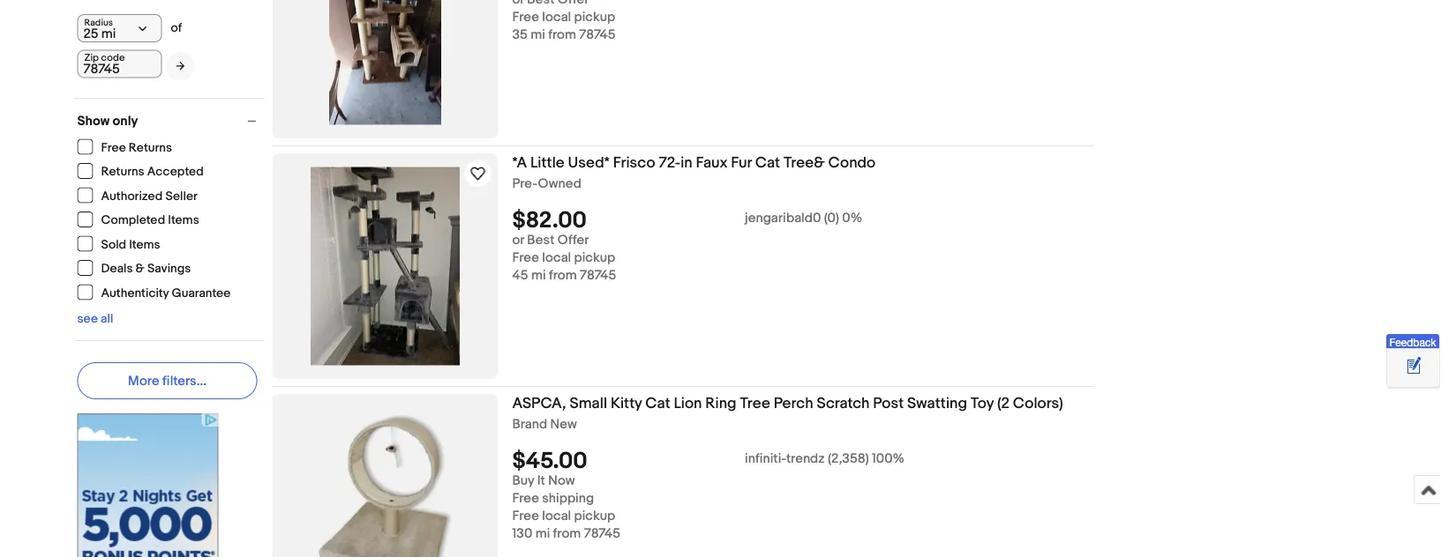 Task type: vqa. For each thing, say whether or not it's contained in the screenshot.
free local pickup 35 mi from 78745
yes



Task type: locate. For each thing, give the bounding box(es) containing it.
jengaribald0
[[745, 211, 821, 227]]

0%
[[843, 211, 863, 227]]

show only
[[77, 113, 138, 129]]

78745 down 'shipping'
[[584, 527, 621, 543]]

free inside free local pickup 35 mi from 78745
[[512, 9, 539, 25]]

free
[[512, 9, 539, 25], [101, 140, 126, 155], [512, 250, 539, 266], [512, 491, 539, 507], [512, 509, 539, 525]]

local inside free local pickup 35 mi from 78745
[[542, 9, 571, 25]]

2 local from the top
[[542, 250, 571, 266]]

78745 right 35
[[579, 27, 616, 43]]

filters...
[[162, 373, 206, 389]]

authenticity
[[101, 286, 169, 301]]

cat
[[755, 154, 780, 172], [646, 395, 671, 413]]

from right 35
[[548, 27, 576, 43]]

1 vertical spatial from
[[549, 268, 577, 284]]

cat right "fur"
[[755, 154, 780, 172]]

3 pickup from the top
[[574, 509, 615, 525]]

0 vertical spatial 78745
[[579, 27, 616, 43]]

authorized seller
[[101, 189, 198, 204]]

2 vertical spatial 78745
[[584, 527, 621, 543]]

2 vertical spatial from
[[553, 527, 581, 543]]

returns up returns accepted
[[129, 140, 172, 155]]

2 pickup from the top
[[574, 250, 615, 266]]

pickup inside free local pickup 35 mi from 78745
[[574, 9, 615, 25]]

completed items link
[[77, 212, 200, 228]]

aspca, small kitty cat lion ring tree perch scratch post swatting toy (2 colors) image
[[317, 408, 453, 558]]

sold
[[101, 237, 126, 252]]

aspca, small kitty cat lion ring tree perch scratch post swatting toy (2 colors) heading
[[512, 395, 1064, 413]]

colors)
[[1013, 395, 1064, 413]]

*a little used* frisco 72-in faux fur cat tree& condo link
[[512, 154, 1094, 176]]

items inside completed items 'link'
[[168, 213, 199, 228]]

1 vertical spatial mi
[[531, 268, 546, 284]]

savings
[[147, 262, 191, 277]]

*a little used* frisco 72-in faux fur cat tree& condo image
[[311, 167, 460, 366]]

1 vertical spatial cat
[[646, 395, 671, 413]]

2 vertical spatial pickup
[[574, 509, 615, 525]]

cat inside *a little used* frisco 72-in faux fur cat tree& condo pre-owned
[[755, 154, 780, 172]]

local
[[542, 9, 571, 25], [542, 250, 571, 266], [542, 509, 571, 525]]

jengaribald0 (0) 0% or best offer free local pickup 45 mi from 78745
[[512, 211, 863, 284]]

items
[[168, 213, 199, 228], [129, 237, 160, 252]]

local inside jengaribald0 (0) 0% or best offer free local pickup 45 mi from 78745
[[542, 250, 571, 266]]

1 local from the top
[[542, 9, 571, 25]]

toy
[[971, 395, 994, 413]]

0 vertical spatial local
[[542, 9, 571, 25]]

0 vertical spatial from
[[548, 27, 576, 43]]

0 vertical spatial mi
[[531, 27, 545, 43]]

1 vertical spatial pickup
[[574, 250, 615, 266]]

shipping
[[542, 491, 594, 507]]

items up the deals & savings
[[129, 237, 160, 252]]

3 local from the top
[[542, 509, 571, 525]]

watch *a little used* frisco 72-in faux fur cat tree& condo image
[[467, 163, 489, 185]]

mi right 35
[[531, 27, 545, 43]]

mi inside jengaribald0 (0) 0% or best offer free local pickup 45 mi from 78745
[[531, 268, 546, 284]]

0 vertical spatial pickup
[[574, 9, 615, 25]]

small
[[570, 395, 608, 413]]

frisco
[[613, 154, 656, 172]]

authenticity guarantee link
[[77, 285, 232, 301]]

mi
[[531, 27, 545, 43], [531, 268, 546, 284], [536, 527, 550, 543]]

little
[[531, 154, 565, 172]]

items inside sold items link
[[129, 237, 160, 252]]

only
[[113, 113, 138, 129]]

of
[[171, 21, 182, 36]]

1 horizontal spatial cat
[[755, 154, 780, 172]]

0 vertical spatial items
[[168, 213, 199, 228]]

None text field
[[77, 50, 162, 78]]

kitty
[[611, 395, 642, 413]]

(2,358)
[[828, 452, 869, 468]]

authorized
[[101, 189, 163, 204]]

see
[[77, 312, 98, 327]]

*a
[[512, 154, 527, 172]]

0 horizontal spatial items
[[129, 237, 160, 252]]

(2
[[997, 395, 1010, 413]]

0 horizontal spatial cat
[[646, 395, 671, 413]]

1 vertical spatial local
[[542, 250, 571, 266]]

from down 'shipping'
[[553, 527, 581, 543]]

1 horizontal spatial items
[[168, 213, 199, 228]]

free down show only
[[101, 140, 126, 155]]

pre-
[[512, 176, 538, 192]]

free returns
[[101, 140, 172, 155]]

free local pickup 35 mi from 78745
[[512, 9, 616, 43]]

cat left lion
[[646, 395, 671, 413]]

pickup
[[574, 9, 615, 25], [574, 250, 615, 266], [574, 509, 615, 525]]

apply within filter image
[[176, 60, 185, 72]]

more filters... button
[[77, 363, 257, 400]]

aspca,
[[512, 395, 566, 413]]

1 vertical spatial 78745
[[580, 268, 617, 284]]

78745 down the 'offer'
[[580, 268, 617, 284]]

more
[[128, 373, 159, 389]]

returns
[[129, 140, 172, 155], [101, 165, 144, 180]]

free up 35
[[512, 9, 539, 25]]

it
[[537, 474, 545, 490]]

78745 inside infiniti-trendz (2,358) 100% buy it now free shipping free local pickup 130 mi from 78745
[[584, 527, 621, 543]]

mi inside free local pickup 35 mi from 78745
[[531, 27, 545, 43]]

1 pickup from the top
[[574, 9, 615, 25]]

see all
[[77, 312, 113, 327]]

sold items
[[101, 237, 160, 252]]

from
[[548, 27, 576, 43], [549, 268, 577, 284], [553, 527, 581, 543]]

mi right the 130
[[536, 527, 550, 543]]

&
[[136, 262, 145, 277]]

2 vertical spatial mi
[[536, 527, 550, 543]]

from down the 'offer'
[[549, 268, 577, 284]]

0 vertical spatial returns
[[129, 140, 172, 155]]

aspca, small kitty cat lion ring tree perch scratch post swatting toy (2 colors) brand new
[[512, 395, 1064, 433]]

mi right 45
[[531, 268, 546, 284]]

0 vertical spatial cat
[[755, 154, 780, 172]]

pickup inside jengaribald0 (0) 0% or best offer free local pickup 45 mi from 78745
[[574, 250, 615, 266]]

owned
[[538, 176, 582, 192]]

35
[[512, 27, 528, 43]]

free down "buy"
[[512, 491, 539, 507]]

free up 45
[[512, 250, 539, 266]]

seller
[[165, 189, 198, 204]]

items down seller
[[168, 213, 199, 228]]

items for completed items
[[168, 213, 199, 228]]

returns down free returns link
[[101, 165, 144, 180]]

pickup inside infiniti-trendz (2,358) 100% buy it now free shipping free local pickup 130 mi from 78745
[[574, 509, 615, 525]]

1 vertical spatial items
[[129, 237, 160, 252]]

scratch
[[817, 395, 870, 413]]

sold items link
[[77, 236, 161, 252]]

best
[[527, 233, 555, 249]]

advertisement region
[[77, 414, 218, 558]]

2 vertical spatial local
[[542, 509, 571, 525]]

deals
[[101, 262, 133, 277]]

perch
[[774, 395, 814, 413]]

78745
[[579, 27, 616, 43], [580, 268, 617, 284], [584, 527, 621, 543]]



Task type: describe. For each thing, give the bounding box(es) containing it.
78745 inside free local pickup 35 mi from 78745
[[579, 27, 616, 43]]

show only button
[[77, 113, 264, 129]]

free inside free returns link
[[101, 140, 126, 155]]

$82.00
[[512, 208, 587, 235]]

100%
[[872, 452, 905, 468]]

cat inside aspca, small kitty cat lion ring tree perch scratch post swatting toy (2 colors) brand new
[[646, 395, 671, 413]]

accepted
[[147, 165, 204, 180]]

from inside infiniti-trendz (2,358) 100% buy it now free shipping free local pickup 130 mi from 78745
[[553, 527, 581, 543]]

offer
[[558, 233, 589, 249]]

post
[[873, 395, 904, 413]]

mi inside infiniti-trendz (2,358) 100% buy it now free shipping free local pickup 130 mi from 78745
[[536, 527, 550, 543]]

free up the 130
[[512, 509, 539, 525]]

feedback
[[1390, 337, 1437, 349]]

completed items
[[101, 213, 199, 228]]

from inside free local pickup 35 mi from 78745
[[548, 27, 576, 43]]

brand
[[512, 417, 547, 433]]

$45.00
[[512, 449, 588, 476]]

all
[[101, 312, 113, 327]]

from inside jengaribald0 (0) 0% or best offer free local pickup 45 mi from 78745
[[549, 268, 577, 284]]

1 vertical spatial returns
[[101, 165, 144, 180]]

aspca, small kitty cat lion ring tree perch scratch post swatting toy (2 colors) link
[[512, 395, 1094, 417]]

(0)
[[824, 211, 840, 227]]

tree
[[740, 395, 771, 413]]

returns accepted
[[101, 165, 204, 180]]

buy
[[512, 474, 534, 490]]

infiniti-trendz (2,358) 100% buy it now free shipping free local pickup 130 mi from 78745
[[512, 452, 905, 543]]

tree&
[[784, 154, 825, 172]]

used*
[[568, 154, 610, 172]]

guarantee
[[172, 286, 231, 301]]

faux
[[696, 154, 728, 172]]

lion
[[674, 395, 702, 413]]

local inside infiniti-trendz (2,358) 100% buy it now free shipping free local pickup 130 mi from 78745
[[542, 509, 571, 525]]

condo
[[829, 154, 876, 172]]

72-
[[659, 154, 681, 172]]

78745 inside jengaribald0 (0) 0% or best offer free local pickup 45 mi from 78745
[[580, 268, 617, 284]]

ring
[[706, 395, 737, 413]]

show
[[77, 113, 110, 129]]

authorized seller link
[[77, 188, 198, 204]]

45
[[512, 268, 528, 284]]

see all button
[[77, 312, 113, 327]]

completed
[[101, 213, 165, 228]]

items for sold items
[[129, 237, 160, 252]]

returns accepted link
[[77, 163, 205, 180]]

deals & savings link
[[77, 260, 192, 277]]

*a little used* frisco 72-in faux fur cat tree& condo heading
[[512, 154, 876, 172]]

6' cat tree image
[[329, 0, 441, 125]]

*a little used* frisco 72-in faux fur cat tree& condo pre-owned
[[512, 154, 876, 192]]

new
[[550, 417, 577, 433]]

more filters...
[[128, 373, 206, 389]]

trendz
[[786, 452, 825, 468]]

swatting
[[908, 395, 968, 413]]

authenticity guarantee
[[101, 286, 231, 301]]

free inside jengaribald0 (0) 0% or best offer free local pickup 45 mi from 78745
[[512, 250, 539, 266]]

deals & savings
[[101, 262, 191, 277]]

free returns link
[[77, 139, 173, 155]]

now
[[548, 474, 575, 490]]

infiniti-
[[745, 452, 786, 468]]

or
[[512, 233, 524, 249]]

130
[[512, 527, 533, 543]]

in
[[681, 154, 693, 172]]

fur
[[731, 154, 752, 172]]



